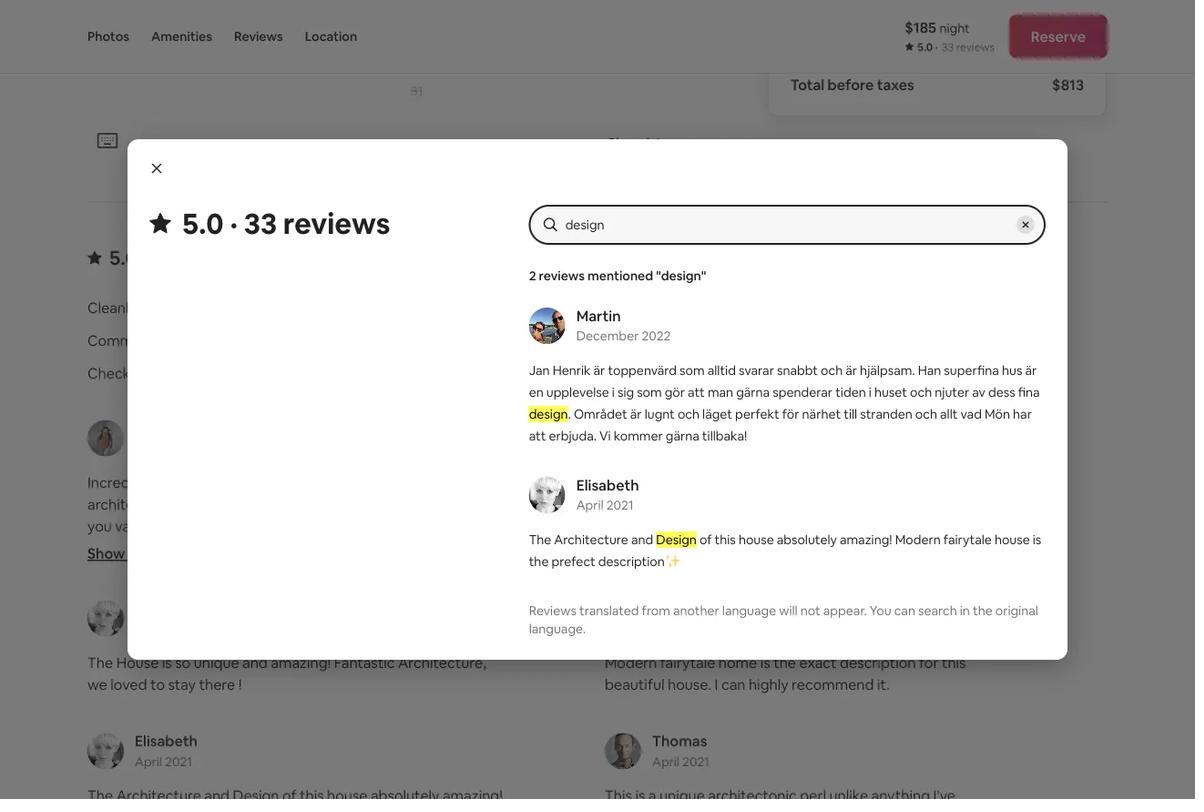 Task type: describe. For each thing, give the bounding box(es) containing it.
1 horizontal spatial location
[[605, 331, 663, 350]]

amazing! inside the house is so unique and amazing! fantastic architecture, we loved to stay there !
[[271, 654, 331, 673]]

total before taxes
[[790, 75, 914, 94]]

stuff
[[229, 517, 261, 536]]

recommend inside the incredibly intriguing stay architectually. jan henrik (the architect himself) was a great host and interesting to talk to. if you value this kind of stuff and beautiful craftsmanship, i definitely recommend a visit.
[[153, 539, 236, 558]]

amenities button
[[151, 0, 212, 73]]

28
[[181, 42, 196, 58]]

highly
[[749, 676, 788, 694]]

2 horizontal spatial 33
[[942, 40, 954, 54]]

communication
[[87, 331, 195, 350]]

reviews for reviews translated from another language will not appear. you can search in the original language.
[[529, 603, 577, 619]]

jan inside the incredibly intriguing stay architectually. jan henrik (the architect himself) was a great host and interesting to talk to. if you value this kind of stuff and beautiful craftsmanship, i definitely recommend a visit.
[[351, 474, 374, 492]]

perfekt
[[735, 406, 780, 423]]

martin image
[[529, 308, 565, 344]]

elisabeth inside list
[[135, 732, 198, 751]]

martin image
[[529, 308, 565, 344]]

stay inside the house is so unique and amazing! fantastic architecture, we loved to stay there !
[[168, 676, 196, 694]]

thomas image
[[605, 734, 641, 770]]

sig
[[618, 384, 634, 401]]

translated
[[579, 603, 639, 619]]

the for the house is so unique and amazing! fantastic architecture, we loved to stay there !
[[87, 654, 113, 673]]

loved
[[110, 676, 147, 694]]

exact
[[799, 654, 837, 673]]

clear dates button
[[599, 127, 682, 158]]

$813
[[1052, 75, 1084, 94]]

närhet
[[802, 406, 841, 423]]

and down the architectually.
[[321, 495, 346, 514]]

21, tuesday, november 2023. unavailable button
[[169, 0, 208, 29]]

1 i from the left
[[612, 384, 615, 401]]

the inside modern fairytale home is the exact description for this beautiful house. i can highly recommend it.
[[774, 654, 796, 673]]

är up upplevelse
[[594, 363, 605, 379]]

service
[[839, 12, 887, 31]]

modern fairytale home is the exact description for this beautiful house. i can highly recommend it.
[[605, 654, 966, 694]]

night
[[940, 20, 970, 36]]

gör
[[665, 384, 685, 401]]

show
[[87, 545, 125, 563]]

för
[[782, 406, 799, 423]]

elisabeth inside 5.0 · 33 reviews dialog
[[576, 476, 639, 495]]

check-in
[[87, 364, 147, 383]]

erbjuda.
[[549, 428, 597, 445]]

intriguing
[[156, 474, 220, 492]]

radina
[[652, 599, 699, 618]]

18, monday, december 2023. unavailable button
[[438, 0, 477, 29]]

host was very nice and responsive, the house is very unique and the surroundings are peaceful.
[[605, 474, 998, 514]]

was inside the incredibly intriguing stay architectually. jan henrik (the architect himself) was a great host and interesting to talk to. if you value this kind of stuff and beautiful craftsmanship, i definitely recommend a visit.
[[208, 495, 234, 514]]

hus
[[1002, 363, 1022, 379]]

this inside the incredibly intriguing stay architectually. jan henrik (the architect himself) was a great host and interesting to talk to. if you value this kind of stuff and beautiful craftsmanship, i definitely recommend a visit.
[[153, 517, 178, 536]]

this inside of this house absolutely amazing! modern fairytale house is the prefect description✨
[[715, 532, 736, 548]]

0 vertical spatial 5.0
[[918, 40, 933, 54]]

$185 night
[[905, 18, 970, 36]]

fantastic
[[334, 654, 395, 673]]

report this listing
[[899, 138, 1004, 155]]

language
[[722, 603, 776, 619]]

mack
[[652, 419, 689, 438]]

taxes
[[877, 75, 914, 94]]

21, thursday, december 2023. unavailable button
[[561, 0, 600, 29]]

beautiful inside the incredibly intriguing stay architectually. jan henrik (the architect himself) was a great host and interesting to talk to. if you value this kind of stuff and beautiful craftsmanship, i definitely recommend a visit.
[[292, 517, 352, 536]]

is inside of this house absolutely amazing! modern fairytale house is the prefect description✨
[[1033, 532, 1041, 548]]

amenities
[[151, 28, 212, 45]]

and up the architecture and design
[[605, 495, 630, 514]]

av
[[972, 384, 986, 401]]

reviews button
[[234, 0, 283, 73]]

architecture
[[554, 532, 628, 548]]

27, wednesday, december 2023. unavailable button
[[520, 30, 559, 70]]

0 horizontal spatial in
[[135, 364, 147, 383]]

we
[[87, 676, 107, 694]]

modern inside of this house absolutely amazing! modern fairytale house is the prefect description✨
[[895, 532, 941, 548]]

location button
[[305, 0, 357, 73]]

architect
[[87, 495, 148, 514]]

henrik inside the incredibly intriguing stay architectually. jan henrik (the architect himself) was a great host and interesting to talk to. if you value this kind of stuff and beautiful craftsmanship, i definitely recommend a visit.
[[378, 474, 421, 492]]

value
[[115, 517, 150, 536]]

cleanliness
[[87, 299, 162, 317]]

the right responsive,
[[838, 474, 860, 492]]

house for modern
[[995, 532, 1030, 548]]

27 button
[[127, 30, 168, 70]]

0 horizontal spatial som
[[637, 384, 662, 401]]

allt
[[940, 406, 958, 423]]

jan inside jan henrik är toppenvärd som alltid svarar snabbt och är hjälpsam. han superfina hus är en upplevelse i sig som gör att man gärna spenderar tiden i huset och njuter av dess fina design
[[529, 363, 550, 379]]

can inside 'reviews translated from another language will not appear. you can search in the original language.'
[[894, 603, 915, 619]]

not
[[800, 603, 821, 619]]

24, friday, november 2023. unavailable button
[[292, 0, 331, 29]]

is inside modern fairytale home is the exact description for this beautiful house. i can highly recommend it.
[[760, 654, 770, 673]]

0 horizontal spatial ·
[[142, 245, 147, 271]]

definitely
[[87, 539, 150, 558]]

more
[[128, 545, 164, 563]]

clear
[[607, 134, 639, 151]]

craftsmanship,
[[355, 517, 454, 536]]

läget
[[702, 406, 732, 423]]

from
[[642, 603, 670, 619]]

2 i from the left
[[869, 384, 872, 401]]

25, saturday, november 2023. unavailable button
[[333, 0, 372, 29]]

is inside the house is so unique and amazing! fantastic architecture, we loved to stay there !
[[162, 654, 172, 673]]

value
[[605, 364, 642, 383]]

mön
[[985, 406, 1010, 423]]

photos button
[[87, 0, 129, 73]]

tiden
[[835, 384, 866, 401]]

att inside jan henrik är toppenvärd som alltid svarar snabbt och är hjälpsam. han superfina hus är en upplevelse i sig som gör att man gärna spenderar tiden i huset och njuter av dess fina design
[[688, 384, 705, 401]]

december for mack
[[652, 440, 715, 457]]

31
[[411, 83, 423, 99]]

interesting
[[349, 495, 421, 514]]

april inside thomas april 2021
[[652, 754, 680, 770]]

report this listing button
[[870, 138, 1004, 155]]

fee
[[890, 12, 912, 31]]

the for the architecture and design
[[529, 532, 551, 548]]

to inside the incredibly intriguing stay architectually. jan henrik (the architect himself) was a great host and interesting to talk to. if you value this kind of stuff and beautiful craftsmanship, i definitely recommend a visit.
[[425, 495, 439, 514]]

spenderar
[[773, 384, 833, 401]]

och down "gör"
[[678, 406, 700, 423]]

in inside 'reviews translated from another language will not appear. you can search in the original language.'
[[960, 603, 970, 619]]

absolutely
[[777, 532, 837, 548]]

clear dates
[[607, 134, 675, 151]]

1 horizontal spatial som
[[680, 363, 705, 379]]

.
[[568, 406, 571, 423]]

himself)
[[151, 495, 205, 514]]

incredibly intriguing stay architectually. jan henrik (the architect himself) was a great host and interesting to talk to. if you value this kind of stuff and beautiful craftsmanship, i definitely recommend a visit.
[[87, 474, 500, 558]]

thomas april 2021
[[652, 732, 710, 770]]

i inside the incredibly intriguing stay architectually. jan henrik (the architect himself) was a great host and interesting to talk to. if you value this kind of stuff and beautiful craftsmanship, i definitely recommend a visit.
[[458, 517, 461, 536]]

if
[[491, 495, 500, 514]]

description✨
[[598, 554, 678, 570]]

will
[[779, 603, 798, 619]]

tillbaka!
[[702, 428, 747, 445]]

dess
[[988, 384, 1015, 401]]

0 vertical spatial location
[[305, 28, 357, 45]]

gärna inside jan henrik är toppenvärd som alltid svarar snabbt och är hjälpsam. han superfina hus är en upplevelse i sig som gör att man gärna spenderar tiden i huset och njuter av dess fina design
[[736, 384, 770, 401]]

the house is so unique and amazing! fantastic architecture, we loved to stay there !
[[87, 654, 486, 694]]

host inside the incredibly intriguing stay architectually. jan henrik (the architect himself) was a great host and interesting to talk to. if you value this kind of stuff and beautiful craftsmanship, i definitely recommend a visit.
[[288, 495, 317, 514]]

svarar
[[739, 363, 774, 379]]

0 horizontal spatial 5.0
[[109, 245, 137, 271]]

mack december 2022
[[652, 419, 747, 457]]

2 vertical spatial 5.0 · 33 reviews
[[109, 245, 250, 271]]

toppenvärd
[[608, 363, 677, 379]]

the architecture and design
[[529, 532, 697, 548]]

so
[[175, 654, 191, 673]]

upplevelse
[[546, 384, 609, 401]]

stay inside the incredibly intriguing stay architectually. jan henrik (the architect himself) was a great host and interesting to talk to. if you value this kind of stuff and beautiful craftsmanship, i definitely recommend a visit.
[[223, 474, 251, 492]]

26
[[99, 42, 114, 58]]

0 vertical spatial a
[[237, 495, 245, 514]]

architecture,
[[398, 654, 486, 673]]

2021 inside 5.0 · 33 reviews dialog
[[606, 497, 634, 514]]

man
[[708, 384, 733, 401]]

är up tiden
[[846, 363, 857, 379]]

26, tuesday, december 2023. unavailable button
[[479, 30, 518, 70]]

och up tiden
[[821, 363, 843, 379]]

området
[[574, 406, 627, 423]]

henrik inside jan henrik är toppenvärd som alltid svarar snabbt och är hjälpsam. han superfina hus är en upplevelse i sig som gör att man gärna spenderar tiden i huset och njuter av dess fina design
[[553, 363, 591, 379]]

and inside the house is so unique and amazing! fantastic architecture, we loved to stay there !
[[242, 654, 268, 673]]

june
[[652, 621, 681, 637]]



Task type: locate. For each thing, give the bounding box(es) containing it.
april inside 5.0 · 33 reviews dialog
[[576, 497, 604, 514]]

henrik up upplevelse
[[553, 363, 591, 379]]

0 vertical spatial 5.0 · 33 reviews
[[918, 40, 995, 54]]

host down the architectually.
[[288, 495, 317, 514]]

this inside modern fairytale home is the exact description for this beautiful house. i can highly recommend it.
[[942, 654, 966, 673]]

is up highly on the right bottom
[[760, 654, 770, 673]]

december inside the mack december 2022
[[652, 440, 715, 457]]

fairytale inside of this house absolutely amazing! modern fairytale house is the prefect description✨
[[944, 532, 992, 548]]

0 vertical spatial som
[[680, 363, 705, 379]]

is inside host was very nice and responsive, the house is very unique and the surroundings are peaceful.
[[907, 474, 917, 492]]

mack image
[[605, 420, 641, 457]]

the inside of this house absolutely amazing! modern fairytale house is the prefect description✨
[[529, 554, 549, 570]]

before
[[828, 75, 874, 94]]

alltid
[[708, 363, 736, 379]]

talk
[[442, 495, 467, 514]]

2022 for mack
[[718, 440, 747, 457]]

0 horizontal spatial of
[[212, 517, 226, 536]]

was inside host was very nice and responsive, the house is very unique and the surroundings are peaceful.
[[638, 474, 664, 492]]

0 horizontal spatial i
[[612, 384, 615, 401]]

amazing! left fantastic
[[271, 654, 331, 673]]

29
[[222, 42, 236, 58]]

0 horizontal spatial location
[[305, 28, 357, 45]]

host down mack icon
[[605, 474, 635, 492]]

2 horizontal spatial april
[[652, 754, 680, 770]]

there
[[199, 676, 235, 694]]

0 horizontal spatial henrik
[[378, 474, 421, 492]]

i inside modern fairytale home is the exact description for this beautiful house. i can highly recommend it.
[[715, 676, 718, 694]]

is left so
[[162, 654, 172, 673]]

2 horizontal spatial 5.0
[[918, 40, 933, 54]]

and up description✨
[[631, 532, 653, 548]]

1 horizontal spatial host
[[605, 474, 635, 492]]

this down himself)
[[153, 517, 178, 536]]

1 horizontal spatial 5.0
[[182, 204, 224, 242]]

0 horizontal spatial the
[[87, 654, 113, 673]]

location up toppenvärd
[[605, 331, 663, 350]]

5.0 · 33 reviews dialog
[[128, 139, 1068, 660]]

att
[[688, 384, 705, 401], [529, 428, 546, 445]]

design
[[529, 406, 568, 423]]

list
[[80, 419, 1115, 800]]

0 vertical spatial modern
[[895, 532, 941, 548]]

1 horizontal spatial att
[[688, 384, 705, 401]]

december down martin
[[576, 328, 639, 344]]

modern inside modern fairytale home is the exact description for this beautiful house. i can highly recommend it.
[[605, 654, 657, 673]]

gärna down lugnt
[[666, 428, 699, 445]]

accuracy
[[605, 299, 668, 317]]

0 vertical spatial stay
[[223, 474, 251, 492]]

reviews inside 'reviews translated from another language will not appear. you can search in the original language.'
[[529, 603, 577, 619]]

this down the surroundings on the bottom
[[715, 532, 736, 548]]

airbnb
[[790, 12, 836, 31]]

2 vertical spatial ·
[[142, 245, 147, 271]]

0 vertical spatial att
[[688, 384, 705, 401]]

recommend down exact
[[792, 676, 874, 694]]

1 vertical spatial att
[[529, 428, 546, 445]]

1 horizontal spatial fairytale
[[944, 532, 992, 548]]

can down home
[[721, 676, 746, 694]]

1 horizontal spatial april
[[576, 497, 604, 514]]

0 vertical spatial can
[[894, 603, 915, 619]]

to inside the house is so unique and amazing! fantastic architecture, we loved to stay there !
[[150, 676, 165, 694]]

20, monday, november 2023. unavailable button
[[128, 0, 167, 29]]

0 vertical spatial elisabeth april 2021
[[576, 476, 639, 514]]

i down talk
[[458, 517, 461, 536]]

the
[[529, 532, 551, 548], [87, 654, 113, 673]]

gärna down svarar
[[736, 384, 770, 401]]

1 vertical spatial elisabeth april 2021
[[135, 732, 198, 770]]

0 vertical spatial unique
[[952, 474, 998, 492]]

photos
[[87, 28, 129, 45]]

amazing!
[[840, 532, 892, 548], [271, 654, 331, 673]]

elisabeth down loved
[[135, 732, 198, 751]]

4.9 out of 5.0 image
[[886, 372, 997, 376], [886, 372, 994, 376]]

19, tuesday, december 2023. unavailable button
[[479, 0, 518, 29]]

23, thursday, november 2023. unavailable button
[[251, 0, 290, 29]]

till
[[844, 406, 857, 423]]

a up stuff
[[237, 495, 245, 514]]

december inside martin december 2022
[[576, 328, 639, 344]]

0 vertical spatial ·
[[935, 40, 938, 54]]

2022 down läget
[[718, 440, 747, 457]]

0 horizontal spatial 2022
[[642, 328, 671, 344]]

(the
[[424, 474, 452, 492]]

1 horizontal spatial the
[[529, 532, 551, 548]]

och left allt
[[915, 406, 937, 423]]

som up "gör"
[[680, 363, 705, 379]]

mack image
[[605, 420, 641, 457]]

0 horizontal spatial att
[[529, 428, 546, 445]]

stay
[[223, 474, 251, 492], [168, 676, 196, 694]]

31 button
[[396, 71, 437, 110]]

beautiful inside modern fairytale home is the exact description for this beautiful house. i can highly recommend it.
[[605, 676, 665, 694]]

att right "gör"
[[688, 384, 705, 401]]

the up the architecture and design
[[633, 495, 656, 514]]

and inside 5.0 · 33 reviews dialog
[[631, 532, 653, 548]]

beautiful down the architectually.
[[292, 517, 352, 536]]

1 vertical spatial henrik
[[378, 474, 421, 492]]

was
[[638, 474, 664, 492], [208, 495, 234, 514]]

listing
[[968, 138, 1004, 155]]

gärna
[[736, 384, 770, 401], [666, 428, 699, 445]]

1 vertical spatial fairytale
[[660, 654, 715, 673]]

är up kommer
[[630, 406, 642, 423]]

1 vertical spatial location
[[605, 331, 663, 350]]

modern up the search
[[895, 532, 941, 548]]

reviews
[[234, 28, 283, 45], [529, 603, 577, 619]]

house up original
[[995, 532, 1030, 548]]

som down toppenvärd
[[637, 384, 662, 401]]

and up are
[[730, 474, 756, 492]]

elisabeth april 2021 inside list
[[135, 732, 198, 770]]

recommend
[[153, 539, 236, 558], [792, 676, 874, 694]]

martin
[[576, 307, 621, 325]]

in down communication
[[135, 364, 147, 383]]

a
[[237, 495, 245, 514], [239, 539, 247, 558]]

henrik up interesting
[[378, 474, 421, 492]]

!
[[238, 676, 242, 694]]

radina june 2021
[[652, 599, 711, 637]]

0 horizontal spatial december
[[576, 328, 639, 344]]

att inside . området är lugnt och läget perfekt för närhet till stranden och allt vad mön har att erbjuda. vi kommer gärna tillbaka!
[[529, 428, 546, 445]]

was down kommer
[[638, 474, 664, 492]]

1 horizontal spatial reviews
[[529, 603, 577, 619]]

december for martin
[[576, 328, 639, 344]]

2021 inside radina june 2021
[[684, 621, 711, 637]]

unique inside host was very nice and responsive, the house is very unique and the surroundings are peaceful.
[[952, 474, 998, 492]]

1 very from the left
[[667, 474, 696, 492]]

henrik
[[553, 363, 591, 379], [378, 474, 421, 492]]

2 vertical spatial 33
[[151, 245, 174, 271]]

28, thursday, december 2023. unavailable button
[[561, 30, 600, 70]]

24, sunday, december 2023. unavailable button
[[397, 30, 436, 70]]

1 vertical spatial beautiful
[[605, 676, 665, 694]]

elisabeth down vi
[[576, 476, 639, 495]]

22, wednesday, november 2023. unavailable button
[[210, 0, 249, 29]]

jan
[[529, 363, 550, 379], [351, 474, 374, 492]]

1 horizontal spatial jan
[[529, 363, 550, 379]]

5.0 inside dialog
[[182, 204, 224, 242]]

modern down the 'june'
[[605, 654, 657, 673]]

0 horizontal spatial house
[[739, 532, 774, 548]]

2 vertical spatial 5.0
[[109, 245, 137, 271]]

Search reviews, Press 'Enter' to search text field
[[565, 216, 1009, 234]]

dates
[[641, 134, 675, 151]]

gärna inside . området är lugnt och läget perfekt för närhet till stranden och allt vad mön har att erbjuda. vi kommer gärna tillbaka!
[[666, 428, 699, 445]]

location right 30
[[305, 28, 357, 45]]

0 horizontal spatial stay
[[168, 676, 196, 694]]

25, monday, december 2023. unavailable button
[[438, 30, 477, 70]]

host inside host was very nice and responsive, the house is very unique and the surroundings are peaceful.
[[605, 474, 635, 492]]

1 vertical spatial host
[[288, 495, 317, 514]]

peaceful.
[[774, 495, 836, 514]]

in right the search
[[960, 603, 970, 619]]

fairytale inside modern fairytale home is the exact description for this beautiful house. i can highly recommend it.
[[660, 654, 715, 673]]

recommend down kind
[[153, 539, 236, 558]]

elisabeth april 2021 inside 5.0 · 33 reviews dialog
[[576, 476, 639, 514]]

är inside . området är lugnt och läget perfekt för närhet till stranden och allt vad mön har att erbjuda. vi kommer gärna tillbaka!
[[630, 406, 642, 423]]

· inside dialog
[[230, 204, 238, 242]]

5.0
[[918, 40, 933, 54], [182, 204, 224, 242], [109, 245, 137, 271]]

0 vertical spatial gärna
[[736, 384, 770, 401]]

elisabeth april 2021 up the architecture and design
[[576, 476, 639, 514]]

radina image
[[605, 601, 641, 637], [605, 601, 641, 637]]

of right kind
[[212, 517, 226, 536]]

december
[[576, 328, 639, 344], [652, 440, 715, 457]]

och
[[821, 363, 843, 379], [910, 384, 932, 401], [678, 406, 700, 423], [915, 406, 937, 423]]

report
[[899, 138, 941, 155]]

22, friday, december 2023. unavailable button
[[602, 0, 641, 29]]

april down thomas
[[652, 754, 680, 770]]

for
[[919, 654, 939, 673]]

0 vertical spatial elisabeth
[[576, 476, 639, 495]]

5.0 · 33 reviews inside dialog
[[182, 204, 390, 242]]

2022
[[642, 328, 671, 344], [718, 440, 747, 457]]

1 horizontal spatial 33
[[244, 204, 277, 242]]

och down han
[[910, 384, 932, 401]]

0 horizontal spatial to
[[150, 676, 165, 694]]

0 vertical spatial jan
[[529, 363, 550, 379]]

to right loved
[[150, 676, 165, 694]]

1 vertical spatial the
[[87, 654, 113, 673]]

0 vertical spatial reviews
[[234, 28, 283, 45]]

1 vertical spatial recommend
[[792, 676, 874, 694]]

0 vertical spatial recommend
[[153, 539, 236, 558]]

this
[[944, 138, 966, 155], [153, 517, 178, 536], [715, 532, 736, 548], [942, 654, 966, 673]]

27
[[140, 42, 154, 58]]

and
[[730, 474, 756, 492], [321, 495, 346, 514], [605, 495, 630, 514], [264, 517, 289, 536], [631, 532, 653, 548], [242, 654, 268, 673]]

house inside host was very nice and responsive, the house is very unique and the surroundings are peaceful.
[[863, 474, 904, 492]]

1 horizontal spatial ·
[[230, 204, 238, 242]]

0 vertical spatial host
[[605, 474, 635, 492]]

30 button
[[250, 30, 291, 70]]

1 vertical spatial stay
[[168, 676, 196, 694]]

33 inside dialog
[[244, 204, 277, 242]]

1 vertical spatial a
[[239, 539, 247, 558]]

1 horizontal spatial i
[[869, 384, 872, 401]]

can right 'you'
[[894, 603, 915, 619]]

you
[[87, 517, 112, 536]]

amazing! right absolutely
[[840, 532, 892, 548]]

1 vertical spatial unique
[[194, 654, 239, 673]]

elisabeth image
[[529, 477, 565, 514], [529, 477, 565, 514], [87, 734, 124, 770], [87, 734, 124, 770]]

kind
[[181, 517, 209, 536]]

reserve
[[1031, 27, 1086, 46]]

0 vertical spatial beautiful
[[292, 517, 352, 536]]

thomas image
[[605, 734, 641, 770]]

2
[[529, 268, 536, 284]]

i right the house.
[[715, 676, 718, 694]]

huset
[[874, 384, 907, 401]]

the up we
[[87, 654, 113, 673]]

stay down so
[[168, 676, 196, 694]]

list containing mack
[[80, 419, 1115, 800]]

17, sunday, december 2023. unavailable button
[[397, 0, 436, 29]]

1 horizontal spatial december
[[652, 440, 715, 457]]

elisabeth april 2021
[[576, 476, 639, 514], [135, 732, 198, 770]]

0 horizontal spatial can
[[721, 676, 746, 694]]

2022 down accuracy
[[642, 328, 671, 344]]

i right tiden
[[869, 384, 872, 401]]

1 vertical spatial 5.0
[[182, 204, 224, 242]]

5.0 · 33 reviews
[[918, 40, 995, 54], [182, 204, 390, 242], [109, 245, 250, 271]]

2022 for martin
[[642, 328, 671, 344]]

very down allt
[[920, 474, 949, 492]]

$185
[[905, 18, 936, 36]]

1 vertical spatial reviews
[[529, 603, 577, 619]]

1 horizontal spatial modern
[[895, 532, 941, 548]]

april down loved
[[135, 754, 162, 770]]

1 vertical spatial in
[[960, 603, 970, 619]]

fairytale up the search
[[944, 532, 992, 548]]

and down great
[[264, 517, 289, 536]]

1 vertical spatial jan
[[351, 474, 374, 492]]

language.
[[529, 621, 586, 638]]

mentioned
[[588, 268, 653, 284]]

0 vertical spatial in
[[135, 364, 147, 383]]

unique inside the house is so unique and amazing! fantastic architecture, we loved to stay there !
[[194, 654, 239, 673]]

a down stuff
[[239, 539, 247, 558]]

2022 inside martin december 2022
[[642, 328, 671, 344]]

elisabeth image
[[87, 601, 124, 637], [87, 601, 124, 637]]

unique up there
[[194, 654, 239, 673]]

recommend inside modern fairytale home is the exact description for this beautiful house. i can highly recommend it.
[[792, 676, 874, 694]]

0 horizontal spatial modern
[[605, 654, 657, 673]]

1 horizontal spatial amazing!
[[840, 532, 892, 548]]

responsive,
[[759, 474, 834, 492]]

house down stranden
[[863, 474, 904, 492]]

it.
[[877, 676, 890, 694]]

1 vertical spatial i
[[715, 676, 718, 694]]

of inside the incredibly intriguing stay architectually. jan henrik (the architect himself) was a great host and interesting to talk to. if you value this kind of stuff and beautiful craftsmanship, i definitely recommend a visit.
[[212, 517, 226, 536]]

2 very from the left
[[920, 474, 949, 492]]

reviews for reviews
[[234, 28, 283, 45]]

original
[[995, 603, 1038, 619]]

kommer
[[614, 428, 663, 445]]

0 horizontal spatial host
[[288, 495, 317, 514]]

are
[[750, 495, 771, 514]]

0 vertical spatial 33
[[942, 40, 954, 54]]

30, saturday, december 2023. unavailable button
[[643, 30, 682, 70]]

of right design on the bottom of the page
[[700, 532, 712, 548]]

är right 4.9
[[1025, 363, 1037, 379]]

the left prefect at the left of the page
[[529, 554, 549, 570]]

i left sig on the right of page
[[612, 384, 615, 401]]

2022 inside the mack december 2022
[[718, 440, 747, 457]]

20, wednesday, december 2023. unavailable button
[[520, 0, 559, 29]]

this right for
[[942, 654, 966, 673]]

daniel image
[[87, 420, 124, 457], [87, 420, 124, 457]]

can inside modern fairytale home is the exact description for this beautiful house. i can highly recommend it.
[[721, 676, 746, 694]]

appear.
[[823, 603, 867, 619]]

the up highly on the right bottom
[[774, 654, 796, 673]]

the inside the house is so unique and amazing! fantastic architecture, we loved to stay there !
[[87, 654, 113, 673]]

amazing! inside of this house absolutely amazing! modern fairytale house is the prefect description✨
[[840, 532, 892, 548]]

location
[[305, 28, 357, 45], [605, 331, 663, 350]]

fairytale up the house.
[[660, 654, 715, 673]]

the left original
[[973, 603, 993, 619]]

1 horizontal spatial to
[[425, 495, 439, 514]]

the inside 5.0 · 33 reviews dialog
[[529, 532, 551, 548]]

prefect
[[552, 554, 596, 570]]

april up architecture
[[576, 497, 604, 514]]

1 vertical spatial 2022
[[718, 440, 747, 457]]

reviews translated from another language will not appear. you can search in the original language.
[[529, 603, 1038, 638]]

1 vertical spatial modern
[[605, 654, 657, 673]]

to down (the on the bottom left of page
[[425, 495, 439, 514]]

1 vertical spatial 5.0 · 33 reviews
[[182, 204, 390, 242]]

1 vertical spatial ·
[[230, 204, 238, 242]]

another
[[673, 603, 719, 619]]

unique down "vad"
[[952, 474, 998, 492]]

total
[[790, 75, 825, 94]]

0 vertical spatial amazing!
[[840, 532, 892, 548]]

stay up great
[[223, 474, 251, 492]]

martin december 2022
[[576, 307, 671, 344]]

0 horizontal spatial amazing!
[[271, 654, 331, 673]]

design
[[656, 532, 697, 548]]

i
[[612, 384, 615, 401], [869, 384, 872, 401]]

and right so
[[242, 654, 268, 673]]

1 vertical spatial 33
[[244, 204, 277, 242]]

december down mack
[[652, 440, 715, 457]]

stranden
[[860, 406, 913, 423]]

0 vertical spatial to
[[425, 495, 439, 514]]

0 vertical spatial 2022
[[642, 328, 671, 344]]

2 horizontal spatial ·
[[935, 40, 938, 54]]

att down design
[[529, 428, 546, 445]]

1 horizontal spatial elisabeth april 2021
[[576, 476, 639, 514]]

clear search image
[[1021, 220, 1030, 230]]

jan up en
[[529, 363, 550, 379]]

0 vertical spatial december
[[576, 328, 639, 344]]

house for responsive,
[[863, 474, 904, 492]]

1 horizontal spatial i
[[715, 676, 718, 694]]

0 horizontal spatial 33
[[151, 245, 174, 271]]

2021 inside thomas april 2021
[[682, 754, 710, 770]]

elisabeth april 2021 down loved
[[135, 732, 198, 770]]

"design"
[[656, 268, 706, 284]]

house down are
[[739, 532, 774, 548]]

0 horizontal spatial beautiful
[[292, 517, 352, 536]]

23, saturday, december 2023. unavailable button
[[643, 0, 682, 29]]

0 horizontal spatial april
[[135, 754, 162, 770]]

show more button
[[87, 545, 179, 563]]

the inside 'reviews translated from another language will not appear. you can search in the original language.'
[[973, 603, 993, 619]]

of
[[212, 517, 226, 536], [700, 532, 712, 548]]

1 horizontal spatial in
[[960, 603, 970, 619]]

1 horizontal spatial house
[[863, 474, 904, 492]]

0 vertical spatial was
[[638, 474, 664, 492]]

is down stranden
[[907, 474, 917, 492]]

the left architecture
[[529, 532, 551, 548]]

this left listing
[[944, 138, 966, 155]]

0 vertical spatial fairytale
[[944, 532, 992, 548]]

house
[[116, 654, 159, 673]]

. området är lugnt och läget perfekt för närhet till stranden och allt vad mön har att erbjuda. vi kommer gärna tillbaka!
[[529, 406, 1032, 445]]

is up original
[[1033, 532, 1041, 548]]

of inside of this house absolutely amazing! modern fairytale house is the prefect description✨
[[700, 532, 712, 548]]

0 horizontal spatial was
[[208, 495, 234, 514]]

1 vertical spatial december
[[652, 440, 715, 457]]

28 button
[[168, 30, 209, 70]]

29, friday, december 2023. unavailable button
[[602, 30, 641, 70]]

jan up interesting
[[351, 474, 374, 492]]

was up stuff
[[208, 495, 234, 514]]

very up the surroundings on the bottom
[[667, 474, 696, 492]]

beautiful left the house.
[[605, 676, 665, 694]]

1 horizontal spatial elisabeth
[[576, 476, 639, 495]]



Task type: vqa. For each thing, say whether or not it's contained in the screenshot.
snabbt
yes



